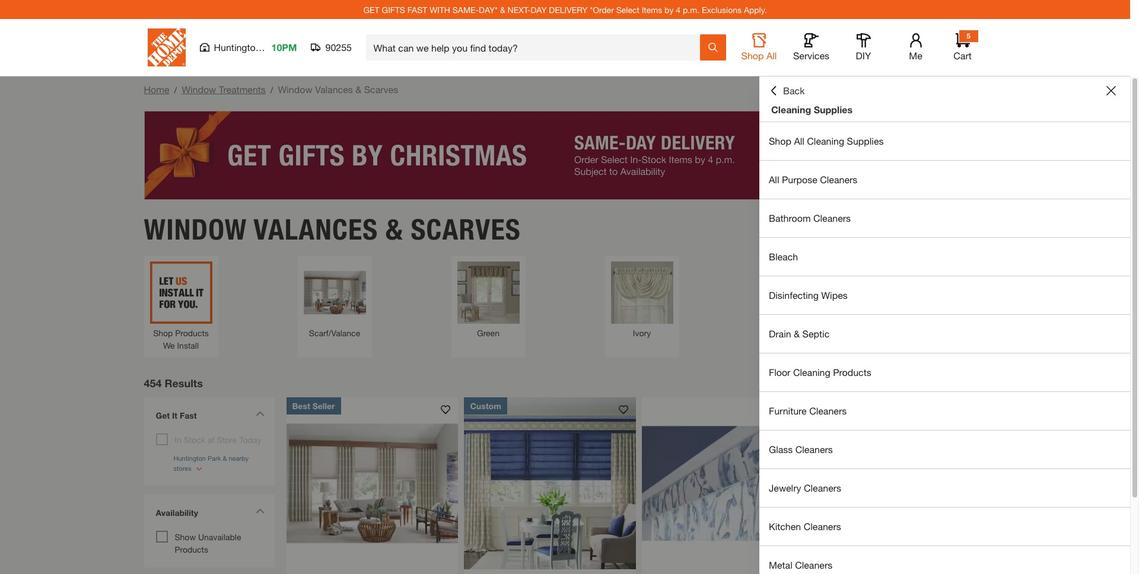 Task type: locate. For each thing, give the bounding box(es) containing it.
the home depot logo image
[[147, 28, 185, 66]]

drain & septic link
[[760, 315, 1130, 353]]

bleach link
[[760, 238, 1130, 276]]

shop all
[[741, 50, 777, 61]]

drain
[[769, 328, 791, 339]]

cleaners for jewelry cleaners
[[804, 482, 841, 494]]

products
[[175, 328, 209, 338], [833, 367, 872, 378], [175, 544, 208, 555]]

1 / from the left
[[174, 85, 177, 95]]

cleaning inside floor cleaning products link
[[793, 367, 831, 378]]

in stock at store today
[[175, 435, 261, 445]]

store
[[217, 435, 237, 445]]

window
[[182, 84, 216, 95], [278, 84, 312, 95], [144, 212, 247, 247]]

/ right treatments
[[270, 85, 273, 95]]

products inside show unavailable products
[[175, 544, 208, 555]]

availability link
[[150, 501, 269, 528]]

all purpose cleaners
[[769, 174, 858, 185]]

by
[[665, 4, 674, 15]]

products up furniture cleaners
[[833, 367, 872, 378]]

jewelry
[[769, 482, 801, 494]]

home right a
[[1056, 385, 1075, 393]]

shop inside menu
[[769, 135, 792, 147]]

0 horizontal spatial home
[[144, 84, 169, 95]]

products up install
[[175, 328, 209, 338]]

glass cleaners link
[[760, 431, 1130, 469]]

shop up purpose
[[769, 135, 792, 147]]

products inside shop products we install
[[175, 328, 209, 338]]

all inside button
[[767, 50, 777, 61]]

with
[[1036, 385, 1049, 393]]

1 horizontal spatial scarves
[[411, 212, 521, 247]]

show unavailable products
[[175, 532, 241, 555]]

1 vertical spatial shop
[[769, 135, 792, 147]]

products for show unavailable products
[[175, 544, 208, 555]]

shop all cleaning supplies link
[[760, 122, 1130, 160]]

1 horizontal spatial home
[[1056, 385, 1075, 393]]

products inside menu
[[833, 367, 872, 378]]

huntington park
[[214, 42, 283, 53]]

0 vertical spatial valances
[[315, 84, 353, 95]]

cleaners right bathroom
[[814, 212, 851, 224]]

green
[[477, 328, 500, 338]]

get
[[156, 410, 170, 420]]

1 vertical spatial scarves
[[411, 212, 521, 247]]

4
[[676, 4, 681, 15]]

shop for shop all cleaning supplies
[[769, 135, 792, 147]]

shop down apply.
[[741, 50, 764, 61]]

cleaners
[[820, 174, 858, 185], [814, 212, 851, 224], [809, 405, 847, 417], [796, 444, 833, 455], [804, 482, 841, 494], [804, 521, 841, 532], [795, 560, 833, 571]]

cleaners down floor cleaning products
[[809, 405, 847, 417]]

0 vertical spatial products
[[175, 328, 209, 338]]

supplies inside menu
[[847, 135, 884, 147]]

cleaning
[[771, 104, 811, 115], [807, 135, 844, 147], [793, 367, 831, 378]]

menu
[[760, 122, 1130, 574]]

454 results
[[144, 377, 203, 390]]

0 vertical spatial cleaning
[[771, 104, 811, 115]]

/
[[174, 85, 177, 95], [270, 85, 273, 95]]

products down show
[[175, 544, 208, 555]]

1 horizontal spatial shop
[[741, 50, 764, 61]]

cleaning right floor
[[793, 367, 831, 378]]

day*
[[479, 4, 498, 15]]

rod pocket valance image
[[918, 261, 981, 324]]

valances
[[315, 84, 353, 95], [254, 212, 378, 247]]

2 horizontal spatial shop
[[769, 135, 792, 147]]

delivery
[[549, 4, 588, 15]]

0 vertical spatial scarves
[[364, 84, 398, 95]]

jewelry cleaners
[[769, 482, 841, 494]]

1 vertical spatial products
[[833, 367, 872, 378]]

all
[[767, 50, 777, 61], [794, 135, 805, 147], [769, 174, 779, 185]]

back
[[783, 85, 805, 96]]

furniture cleaners link
[[760, 392, 1130, 430]]

multi-colored
[[770, 328, 821, 338]]

cleaning down the 'cleaning supplies'
[[807, 135, 844, 147]]

0 vertical spatial shop
[[741, 50, 764, 61]]

scarf/valance image
[[304, 261, 366, 324]]

all down the 'cleaning supplies'
[[794, 135, 805, 147]]

show
[[175, 532, 196, 542]]

purpose
[[782, 174, 818, 185]]

kitchen cleaners link
[[760, 508, 1130, 546]]

apply.
[[744, 4, 767, 15]]

shop up we
[[153, 328, 173, 338]]

custom
[[470, 401, 501, 411]]

shop
[[741, 50, 764, 61], [769, 135, 792, 147], [153, 328, 173, 338]]

cleaners right "jewelry"
[[804, 482, 841, 494]]

cart
[[954, 50, 972, 61]]

2 vertical spatial shop
[[153, 328, 173, 338]]

multi-colored link
[[765, 261, 827, 339]]

cleaning down back
[[771, 104, 811, 115]]

all left purpose
[[769, 174, 779, 185]]

What can we help you find today? search field
[[374, 35, 699, 60]]

drawer close image
[[1107, 86, 1116, 96]]

sponsored banner image
[[144, 111, 987, 200]]

cleaning inside shop all cleaning supplies link
[[807, 135, 844, 147]]

fabric cornice image
[[464, 397, 636, 569]]

get it fast
[[156, 410, 197, 420]]

bathroom cleaners link
[[760, 199, 1130, 237]]

cleaners right metal
[[795, 560, 833, 571]]

cleaners right purpose
[[820, 174, 858, 185]]

jewelry cleaners link
[[760, 469, 1130, 507]]

2 vertical spatial cleaning
[[793, 367, 831, 378]]

1 vertical spatial cleaning
[[807, 135, 844, 147]]

floor cleaning products link
[[760, 354, 1130, 392]]

kitchen cleaners
[[769, 521, 841, 532]]

scarves
[[364, 84, 398, 95], [411, 212, 521, 247]]

all up back button
[[767, 50, 777, 61]]

1 vertical spatial all
[[794, 135, 805, 147]]

0 vertical spatial all
[[767, 50, 777, 61]]

1 horizontal spatial /
[[270, 85, 273, 95]]

window treatments link
[[182, 84, 266, 95]]

cleaners right 'glass'
[[796, 444, 833, 455]]

disinfecting
[[769, 290, 819, 301]]

floor
[[769, 367, 791, 378]]

home down the home depot logo
[[144, 84, 169, 95]]

metal cleaners link
[[760, 547, 1130, 574]]

all purpose cleaners link
[[760, 161, 1130, 199]]

2 vertical spatial products
[[175, 544, 208, 555]]

shop products we install image
[[150, 261, 212, 324]]

metal cleaners
[[769, 560, 833, 571]]

cleaners right kitchen
[[804, 521, 841, 532]]

stock
[[184, 435, 205, 445]]

1 vertical spatial supplies
[[847, 135, 884, 147]]

shop inside shop products we install
[[153, 328, 173, 338]]

shop inside button
[[741, 50, 764, 61]]

septic
[[803, 328, 830, 339]]

disinfecting wipes link
[[760, 277, 1130, 315]]

0 horizontal spatial /
[[174, 85, 177, 95]]

diy button
[[845, 33, 883, 62]]

feedback link image
[[1123, 201, 1139, 265]]

supplies
[[814, 104, 853, 115], [847, 135, 884, 147]]

same-
[[453, 4, 479, 15]]

/ right home link
[[174, 85, 177, 95]]

0 horizontal spatial shop
[[153, 328, 173, 338]]



Task type: describe. For each thing, give the bounding box(es) containing it.
furniture
[[769, 405, 807, 417]]

454
[[144, 377, 162, 390]]

90255 button
[[311, 42, 352, 53]]

green image
[[457, 261, 520, 324]]

0 vertical spatial supplies
[[814, 104, 853, 115]]

ivory image
[[611, 261, 673, 324]]

menu containing shop all cleaning supplies
[[760, 122, 1130, 574]]

green link
[[457, 261, 520, 339]]

back button
[[769, 85, 805, 97]]

today
[[239, 435, 261, 445]]

cleaners for furniture cleaners
[[809, 405, 847, 417]]

cleaners for glass cleaners
[[796, 444, 833, 455]]

colored
[[792, 328, 821, 338]]

seller
[[313, 401, 335, 411]]

select
[[616, 4, 640, 15]]

10pm
[[271, 42, 297, 53]]

availability
[[156, 508, 198, 518]]

exclusions
[[702, 4, 742, 15]]

contour valance only image
[[642, 397, 814, 569]]

in
[[175, 435, 182, 445]]

best
[[292, 401, 310, 411]]

services button
[[792, 33, 830, 62]]

cleaning supplies
[[771, 104, 853, 115]]

all for shop all
[[767, 50, 777, 61]]

show unavailable products link
[[175, 532, 241, 555]]

metal
[[769, 560, 793, 571]]

results
[[165, 377, 203, 390]]

wood cornice image
[[286, 397, 458, 569]]

glass
[[769, 444, 793, 455]]

chat with a home depot expert.
[[1019, 385, 1120, 393]]

items
[[642, 4, 662, 15]]

kitchen
[[769, 521, 801, 532]]

fast
[[408, 4, 427, 15]]

shop for shop all
[[741, 50, 764, 61]]

home link
[[144, 84, 169, 95]]

p.m.
[[683, 4, 700, 15]]

scarf/valance link
[[304, 261, 366, 339]]

get gifts fast with same-day* & next-day delivery *order select items by 4 p.m. exclusions apply.
[[363, 4, 767, 15]]

fast
[[180, 410, 197, 420]]

& inside menu
[[794, 328, 800, 339]]

install
[[177, 340, 199, 350]]

2 / from the left
[[270, 85, 273, 95]]

5
[[967, 31, 971, 40]]

canova blackout polyester curtain valance image
[[820, 397, 992, 569]]

0 horizontal spatial scarves
[[364, 84, 398, 95]]

at
[[208, 435, 215, 445]]

bathroom cleaners
[[769, 212, 851, 224]]

park
[[264, 42, 283, 53]]

bleach
[[769, 251, 798, 262]]

0 vertical spatial home
[[144, 84, 169, 95]]

home / window treatments / window valances & scarves
[[144, 84, 398, 95]]

furniture cleaners
[[769, 405, 847, 417]]

ivory link
[[611, 261, 673, 339]]

next-
[[508, 4, 531, 15]]

best seller
[[292, 401, 335, 411]]

1 vertical spatial valances
[[254, 212, 378, 247]]

disinfecting wipes
[[769, 290, 848, 301]]

a
[[1051, 385, 1055, 393]]

get
[[363, 4, 380, 15]]

glass cleaners
[[769, 444, 833, 455]]

chat
[[1019, 385, 1034, 393]]

shop all button
[[740, 33, 778, 62]]

cleaners for kitchen cleaners
[[804, 521, 841, 532]]

me
[[909, 50, 923, 61]]

cleaners for bathroom cleaners
[[814, 212, 851, 224]]

shop products we install link
[[150, 261, 212, 352]]

bathroom
[[769, 212, 811, 224]]

wipes
[[821, 290, 848, 301]]

in stock at store today link
[[175, 435, 261, 445]]

cleaners for metal cleaners
[[795, 560, 833, 571]]

drain & septic
[[769, 328, 830, 339]]

huntington
[[214, 42, 261, 53]]

expert.
[[1098, 385, 1120, 393]]

products for floor cleaning products
[[833, 367, 872, 378]]

it
[[172, 410, 177, 420]]

all for shop all cleaning supplies
[[794, 135, 805, 147]]

floor cleaning products
[[769, 367, 872, 378]]

ivory
[[633, 328, 651, 338]]

shop for shop products we install
[[153, 328, 173, 338]]

window valances & scarves
[[144, 212, 521, 247]]

treatments
[[219, 84, 266, 95]]

with
[[430, 4, 450, 15]]

multi colored image
[[765, 261, 827, 324]]

me button
[[897, 33, 935, 62]]

we
[[163, 340, 175, 350]]

cart 5
[[954, 31, 972, 61]]

shop all cleaning supplies
[[769, 135, 884, 147]]

1 vertical spatial home
[[1056, 385, 1075, 393]]

2 vertical spatial all
[[769, 174, 779, 185]]

gifts
[[382, 4, 405, 15]]



Task type: vqa. For each thing, say whether or not it's contained in the screenshot.
back arrow icon on the top of the page
no



